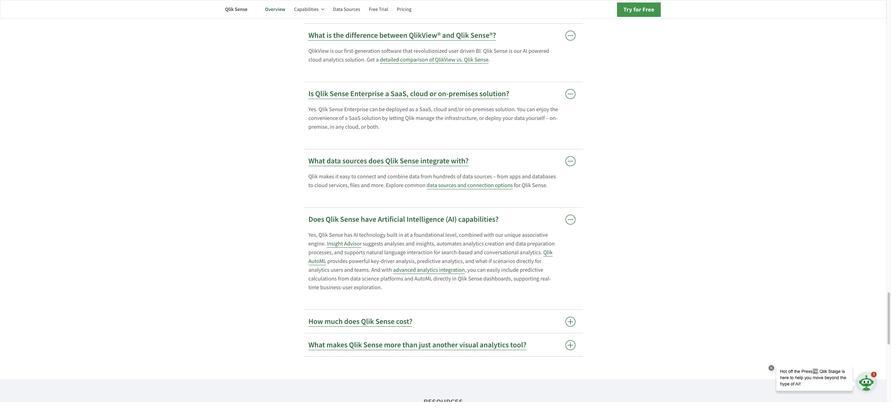 Task type: locate. For each thing, give the bounding box(es) containing it.
free trial
[[369, 6, 389, 13]]

and up what-
[[474, 249, 483, 256]]

what for what data sources does qlik sense integrate with?
[[309, 156, 325, 166]]

qlikview®
[[409, 30, 441, 40]]

0 horizontal spatial on-
[[438, 89, 449, 99]]

of up any
[[339, 115, 344, 122]]

predictive
[[418, 258, 441, 265], [520, 267, 544, 274]]

0 horizontal spatial to
[[309, 182, 314, 189]]

–
[[546, 115, 549, 122], [494, 173, 496, 180]]

1 vertical spatial or
[[480, 115, 485, 122]]

– inside qlik makes it easy to connect and combine data from hundreds of data sources – from apps and databases to cloud services, files and more. explore common
[[494, 173, 496, 180]]

0 horizontal spatial solution.
[[345, 56, 366, 64]]

on- up and/or at the right of the page
[[438, 89, 449, 99]]

or left both.
[[361, 124, 366, 131]]

saas, inside dropdown button
[[391, 89, 409, 99]]

1 horizontal spatial does
[[369, 156, 384, 166]]

enterprise for can
[[344, 106, 369, 113]]

a right get
[[376, 56, 379, 64]]

qlikview
[[309, 48, 329, 55], [435, 56, 456, 64]]

2 vertical spatial in
[[453, 276, 457, 283]]

it
[[336, 173, 339, 180]]

try
[[624, 6, 633, 13]]

1 what from the top
[[309, 30, 325, 40]]

1 horizontal spatial ai
[[523, 48, 528, 55]]

detailed
[[380, 56, 400, 64]]

integration
[[440, 267, 465, 274]]

1 horizontal spatial automl
[[415, 276, 433, 283]]

automl
[[309, 258, 327, 265], [415, 276, 433, 283]]

automl down advanced analytics integration link
[[415, 276, 433, 283]]

1 horizontal spatial saas,
[[420, 106, 433, 113]]

that
[[403, 48, 413, 55]]

0 horizontal spatial the
[[334, 30, 344, 40]]

another
[[433, 340, 458, 350]]

data down you
[[515, 115, 525, 122]]

0 vertical spatial premises
[[449, 89, 478, 99]]

data sources
[[333, 6, 361, 13]]

or inside dropdown button
[[430, 89, 437, 99]]

deploy
[[486, 115, 502, 122]]

and
[[372, 267, 381, 274]]

1 horizontal spatial directly
[[517, 258, 534, 265]]

qlik
[[225, 6, 234, 13], [456, 30, 469, 40], [484, 48, 493, 55], [465, 56, 474, 64], [316, 89, 329, 99], [319, 106, 328, 113], [406, 115, 415, 122], [386, 156, 399, 166], [309, 173, 318, 180], [522, 182, 532, 189], [326, 215, 339, 225], [319, 232, 328, 239], [544, 249, 553, 256], [458, 276, 468, 283], [361, 317, 374, 327], [349, 340, 362, 350]]

0 vertical spatial enterprise
[[351, 89, 384, 99]]

and down advanced
[[405, 276, 414, 283]]

0 horizontal spatial user
[[343, 284, 353, 292]]

0 horizontal spatial qlikview
[[309, 48, 329, 55]]

1 vertical spatial qlikview
[[435, 56, 456, 64]]

sense inside yes. qlik sense enterprise can be deployed as a saas, cloud and/or on-premises solution. you can enjoy the convenience of a saas solution by letting qlik manage the infrastructure, or deploy your data yourself – on- premise, in any cloud, or both.
[[329, 106, 343, 113]]

what
[[309, 30, 325, 40], [309, 156, 325, 166], [309, 340, 325, 350]]

to up files
[[352, 173, 357, 180]]

2 horizontal spatial on-
[[550, 115, 558, 122]]

directly down 'integration'
[[434, 276, 451, 283]]

for down analytics.
[[536, 258, 542, 265]]

premises up and/or at the right of the page
[[449, 89, 478, 99]]

makes for qlik
[[319, 173, 335, 180]]

1 vertical spatial directly
[[434, 276, 451, 283]]

for
[[634, 6, 642, 13], [514, 182, 521, 189], [434, 249, 441, 256], [536, 258, 542, 265]]

2 vertical spatial the
[[436, 115, 444, 122]]

0 horizontal spatial free
[[369, 6, 378, 13]]

what for what makes qlik sense more than just another visual analytics tool?
[[309, 340, 325, 350]]

with down driver at the left
[[382, 267, 392, 274]]

makes inside qlik makes it easy to connect and combine data from hundreds of data sources – from apps and databases to cloud services, files and more. explore common
[[319, 173, 335, 180]]

a right the 'at'
[[410, 232, 413, 239]]

2 vertical spatial of
[[457, 173, 462, 180]]

enterprise inside is qlik sense enterprise a saas, cloud or on-premises solution? dropdown button
[[351, 89, 384, 99]]

0 vertical spatial solution.
[[345, 56, 366, 64]]

2 horizontal spatial of
[[457, 173, 462, 180]]

and right the apps
[[522, 173, 531, 180]]

yes. qlik sense enterprise can be deployed as a saas, cloud and/or on-premises solution. you can enjoy the convenience of a saas solution by letting qlik manage the infrastructure, or deploy your data yourself – on- premise, in any cloud, or both.
[[309, 106, 559, 131]]

1 vertical spatial does
[[345, 317, 360, 327]]

to left services, in the left top of the page
[[309, 182, 314, 189]]

can inside , you can easily include predictive calculations from data science platforms and automl directly in qlik sense dashboards, supporting real- time business-user exploration.
[[478, 267, 486, 274]]

1 horizontal spatial of
[[430, 56, 434, 64]]

the right the manage
[[436, 115, 444, 122]]

3 what from the top
[[309, 340, 325, 350]]

data up common
[[410, 173, 420, 180]]

analytics.
[[520, 249, 543, 256]]

user up vs.
[[449, 48, 459, 55]]

qlikview inside the qlikview is our first-generation software that revolutionized user driven bi. qlik sense is our ai powered cloud analytics solution. get a
[[309, 48, 329, 55]]

1 vertical spatial the
[[551, 106, 559, 113]]

visual
[[460, 340, 479, 350]]

0 vertical spatial on-
[[438, 89, 449, 99]]

1 vertical spatial what
[[309, 156, 325, 166]]

hundreds
[[434, 173, 456, 180]]

predictive up supporting
[[520, 267, 544, 274]]

can
[[370, 106, 378, 113], [527, 106, 536, 113], [478, 267, 486, 274]]

0 vertical spatial makes
[[319, 173, 335, 180]]

1 vertical spatial enterprise
[[344, 106, 369, 113]]

and down the 'at'
[[406, 241, 415, 248]]

detailed comparison of qlikview vs. qlik sense link
[[380, 56, 489, 64]]

for left search-
[[434, 249, 441, 256]]

makes down much
[[327, 340, 348, 350]]

a left saas
[[345, 115, 348, 122]]

1 horizontal spatial or
[[430, 89, 437, 99]]

real-
[[541, 276, 552, 283]]

try for free link
[[618, 3, 662, 17]]

0 horizontal spatial ai
[[354, 232, 358, 239]]

enterprise up be
[[351, 89, 384, 99]]

menu bar
[[225, 2, 421, 17]]

of up data sources and connection options link
[[457, 173, 462, 180]]

0 vertical spatial does
[[369, 156, 384, 166]]

cloud
[[309, 56, 322, 64], [410, 89, 428, 99], [434, 106, 447, 113], [315, 182, 328, 189]]

enterprise inside yes. qlik sense enterprise can be deployed as a saas, cloud and/or on-premises solution. you can enjoy the convenience of a saas solution by letting qlik manage the infrastructure, or deploy your data yourself – on- premise, in any cloud, or both.
[[344, 106, 369, 113]]

1 horizontal spatial predictive
[[520, 267, 544, 274]]

qlik automl
[[309, 249, 553, 265]]

the inside what is the difference between qlikview® and qlik sense®? dropdown button
[[334, 30, 344, 40]]

– up data sources and connection options for qlik sense.
[[494, 173, 496, 180]]

does
[[369, 156, 384, 166], [345, 317, 360, 327]]

does qlik sense have artificial intelligence (ai) capabilities?
[[309, 215, 499, 225]]

1 horizontal spatial our
[[496, 232, 504, 239]]

on- up infrastructure,
[[465, 106, 473, 113]]

directly
[[517, 258, 534, 265], [434, 276, 451, 283]]

in down 'integration'
[[453, 276, 457, 283]]

1 horizontal spatial user
[[449, 48, 459, 55]]

detailed comparison of qlikview vs. qlik sense .
[[380, 56, 490, 64]]

in left any
[[330, 124, 335, 131]]

0 vertical spatial automl
[[309, 258, 327, 265]]

data up data sources and connection options link
[[463, 173, 473, 180]]

sources down the hundreds
[[439, 182, 457, 189]]

a up deployed
[[386, 89, 389, 99]]

0 horizontal spatial sources
[[343, 156, 367, 166]]

1 horizontal spatial in
[[399, 232, 404, 239]]

for inside suggests analyses and insights, automates analytics creation and data preparation processes, and supports natural language interaction for search-based and conversational analytics.
[[434, 249, 441, 256]]

can right you
[[527, 106, 536, 113]]

first-
[[344, 48, 355, 55]]

2 horizontal spatial the
[[551, 106, 559, 113]]

or up yes. qlik sense enterprise can be deployed as a saas, cloud and/or on-premises solution. you can enjoy the convenience of a saas solution by letting qlik manage the infrastructure, or deploy your data yourself – on- premise, in any cloud, or both. in the top of the page
[[430, 89, 437, 99]]

from up common
[[421, 173, 432, 180]]

ai left powered
[[523, 48, 528, 55]]

our inside yes, qlik sense has ai technology built in at a foundational level, combined with our unique associative engine.
[[496, 232, 504, 239]]

1 vertical spatial premises
[[473, 106, 495, 113]]

0 horizontal spatial predictive
[[418, 258, 441, 265]]

on- right yourself
[[550, 115, 558, 122]]

a inside dropdown button
[[386, 89, 389, 99]]

2 vertical spatial or
[[361, 124, 366, 131]]

0 vertical spatial ai
[[523, 48, 528, 55]]

1 horizontal spatial solution.
[[496, 106, 516, 113]]

user left the exploration. at the bottom left of the page
[[343, 284, 353, 292]]

users
[[331, 267, 343, 274]]

premises up deploy
[[473, 106, 495, 113]]

0 vertical spatial –
[[546, 115, 549, 122]]

1 vertical spatial of
[[339, 115, 344, 122]]

does up the 'connect'
[[369, 156, 384, 166]]

qlik sense link
[[225, 2, 248, 17]]

makes for what
[[327, 340, 348, 350]]

and down the 'connect'
[[361, 182, 370, 189]]

yes.
[[309, 106, 318, 113]]

1 vertical spatial makes
[[327, 340, 348, 350]]

and down the unique at right bottom
[[506, 241, 515, 248]]

what inside 'dropdown button'
[[309, 340, 325, 350]]

analytics inside advanced analytics integration link
[[417, 267, 438, 274]]

2 vertical spatial what
[[309, 340, 325, 350]]

of down revolutionized
[[430, 56, 434, 64]]

1 vertical spatial on-
[[465, 106, 473, 113]]

have
[[361, 215, 377, 225]]

cloud inside dropdown button
[[410, 89, 428, 99]]

our up creation
[[496, 232, 504, 239]]

makes
[[319, 173, 335, 180], [327, 340, 348, 350]]

0 vertical spatial saas,
[[391, 89, 409, 99]]

2 horizontal spatial in
[[453, 276, 457, 283]]

0 horizontal spatial saas,
[[391, 89, 409, 99]]

1 vertical spatial sources
[[475, 173, 493, 180]]

sense®?
[[471, 30, 497, 40]]

is inside dropdown button
[[327, 30, 332, 40]]

2 vertical spatial on-
[[550, 115, 558, 122]]

0 horizontal spatial directly
[[434, 276, 451, 283]]

– down enjoy on the right of page
[[546, 115, 549, 122]]

1 horizontal spatial can
[[478, 267, 486, 274]]

qlik inside yes, qlik sense has ai technology built in at a foundational level, combined with our unique associative engine.
[[319, 232, 328, 239]]

0 horizontal spatial does
[[345, 317, 360, 327]]

0 horizontal spatial or
[[361, 124, 366, 131]]

1 vertical spatial –
[[494, 173, 496, 180]]

data inside yes. qlik sense enterprise can be deployed as a saas, cloud and/or on-premises solution. you can enjoy the convenience of a saas solution by letting qlik manage the infrastructure, or deploy your data yourself – on- premise, in any cloud, or both.
[[515, 115, 525, 122]]

qlikview left 'first-'
[[309, 48, 329, 55]]

free inside try for free link
[[643, 6, 655, 13]]

services,
[[329, 182, 349, 189]]

does right much
[[345, 317, 360, 327]]

sources up easy
[[343, 156, 367, 166]]

makes inside 'dropdown button'
[[327, 340, 348, 350]]

1 vertical spatial solution.
[[496, 106, 516, 113]]

1 horizontal spatial sources
[[439, 182, 457, 189]]

1 horizontal spatial from
[[421, 173, 432, 180]]

0 horizontal spatial with
[[382, 267, 392, 274]]

automl inside , you can easily include predictive calculations from data science platforms and automl directly in qlik sense dashboards, supporting real- time business-user exploration.
[[415, 276, 433, 283]]

1 vertical spatial user
[[343, 284, 353, 292]]

1 vertical spatial saas,
[[420, 106, 433, 113]]

solution. up your
[[496, 106, 516, 113]]

solution. down 'first-'
[[345, 56, 366, 64]]

in left the 'at'
[[399, 232, 404, 239]]

qlik inside dropdown button
[[326, 215, 339, 225]]

yes,
[[309, 232, 318, 239]]

combine
[[388, 173, 408, 180]]

2 horizontal spatial from
[[498, 173, 509, 180]]

1 vertical spatial with
[[382, 267, 392, 274]]

from down users
[[338, 276, 350, 283]]

if
[[489, 258, 492, 265]]

0 horizontal spatial in
[[330, 124, 335, 131]]

to
[[352, 173, 357, 180], [309, 182, 314, 189]]

1 horizontal spatial with
[[484, 232, 495, 239]]

directly down analytics.
[[517, 258, 534, 265]]

predictive for include
[[520, 267, 544, 274]]

1 horizontal spatial –
[[546, 115, 549, 122]]

ai right has
[[354, 232, 358, 239]]

insight advisor link
[[327, 241, 362, 248]]

0 horizontal spatial from
[[338, 276, 350, 283]]

sense
[[235, 6, 248, 13], [494, 48, 508, 55], [475, 56, 489, 64], [330, 89, 349, 99], [329, 106, 343, 113], [400, 156, 419, 166], [341, 215, 360, 225], [329, 232, 343, 239], [469, 276, 483, 283], [376, 317, 395, 327], [364, 340, 383, 350]]

the
[[334, 30, 344, 40], [551, 106, 559, 113], [436, 115, 444, 122]]

apps
[[510, 173, 521, 180]]

the left difference in the left of the page
[[334, 30, 344, 40]]

data
[[333, 6, 343, 13]]

qlik sense
[[225, 6, 248, 13]]

connection
[[468, 182, 494, 189]]

data sources and connection options link
[[427, 182, 513, 190]]

can down what-
[[478, 267, 486, 274]]

(ai)
[[446, 215, 457, 225]]

data down 'teams.'
[[351, 276, 361, 283]]

the right enjoy on the right of page
[[551, 106, 559, 113]]

intelligence
[[407, 215, 445, 225]]

from up options in the top of the page
[[498, 173, 509, 180]]

at
[[405, 232, 409, 239]]

.
[[489, 56, 490, 64]]

predictive inside provides powerful key-driver analysis, predictive analytics, and what-if scenarios directly for analytics users and teams. and with
[[418, 258, 441, 265]]

1 horizontal spatial the
[[436, 115, 444, 122]]

on-
[[438, 89, 449, 99], [465, 106, 473, 113], [550, 115, 558, 122]]

0 vertical spatial sources
[[343, 156, 367, 166]]

0 vertical spatial predictive
[[418, 258, 441, 265]]

saas, up the manage
[[420, 106, 433, 113]]

both.
[[367, 124, 380, 131]]

data
[[515, 115, 525, 122], [327, 156, 341, 166], [410, 173, 420, 180], [463, 173, 473, 180], [427, 182, 438, 189], [516, 241, 527, 248], [351, 276, 361, 283]]

premises inside dropdown button
[[449, 89, 478, 99]]

you
[[468, 267, 477, 274]]

1 vertical spatial ai
[[354, 232, 358, 239]]

2 horizontal spatial sources
[[475, 173, 493, 180]]

and right qlikview®
[[443, 30, 455, 40]]

and left connection
[[458, 182, 467, 189]]

foundational
[[414, 232, 445, 239]]

of
[[430, 56, 434, 64], [339, 115, 344, 122], [457, 173, 462, 180]]

data inside , you can easily include predictive calculations from data science platforms and automl directly in qlik sense dashboards, supporting real- time business-user exploration.
[[351, 276, 361, 283]]

difference
[[346, 30, 378, 40]]

from
[[421, 173, 432, 180], [498, 173, 509, 180], [338, 276, 350, 283]]

1 vertical spatial predictive
[[520, 267, 544, 274]]

for inside provides powerful key-driver analysis, predictive analytics, and what-if scenarios directly for analytics users and teams. and with
[[536, 258, 542, 265]]

qlik inside , you can easily include predictive calculations from data science platforms and automl directly in qlik sense dashboards, supporting real- time business-user exploration.
[[458, 276, 468, 283]]

free left "trial"
[[369, 6, 378, 13]]

sources
[[344, 6, 361, 13]]

0 horizontal spatial automl
[[309, 258, 327, 265]]

0 vertical spatial in
[[330, 124, 335, 131]]

data down the unique at right bottom
[[516, 241, 527, 248]]

0 vertical spatial directly
[[517, 258, 534, 265]]

can left be
[[370, 106, 378, 113]]

sources
[[343, 156, 367, 166], [475, 173, 493, 180], [439, 182, 457, 189]]

qlikview left vs.
[[435, 56, 456, 64]]

predictive up advanced analytics integration
[[418, 258, 441, 265]]

0 vertical spatial qlikview
[[309, 48, 329, 55]]

1 vertical spatial automl
[[415, 276, 433, 283]]

automl down processes, in the bottom left of the page
[[309, 258, 327, 265]]

0 horizontal spatial –
[[494, 173, 496, 180]]

sources up connection
[[475, 173, 493, 180]]

0 vertical spatial the
[[334, 30, 344, 40]]

insight
[[327, 241, 343, 248]]

0 vertical spatial to
[[352, 173, 357, 180]]

data sources and connection options for qlik sense.
[[427, 182, 548, 189]]

capabilities
[[294, 6, 319, 13]]

in inside yes. qlik sense enterprise can be deployed as a saas, cloud and/or on-premises solution. you can enjoy the convenience of a saas solution by letting qlik manage the infrastructure, or deploy your data yourself – on- premise, in any cloud, or both.
[[330, 124, 335, 131]]

a inside the qlikview is our first-generation software that revolutionized user driven bi. qlik sense is our ai powered cloud analytics solution. get a
[[376, 56, 379, 64]]

our left powered
[[514, 48, 522, 55]]

enterprise for a
[[351, 89, 384, 99]]

makes left "it"
[[319, 173, 335, 180]]

2 what from the top
[[309, 156, 325, 166]]

a
[[376, 56, 379, 64], [386, 89, 389, 99], [416, 106, 419, 113], [345, 115, 348, 122], [410, 232, 413, 239]]

1 vertical spatial in
[[399, 232, 404, 239]]

0 vertical spatial of
[[430, 56, 434, 64]]

free right try
[[643, 6, 655, 13]]

1 horizontal spatial free
[[643, 6, 655, 13]]

or left deploy
[[480, 115, 485, 122]]

our left 'first-'
[[335, 48, 343, 55]]

dashboards,
[[484, 276, 513, 283]]

0 vertical spatial what
[[309, 30, 325, 40]]

0 vertical spatial user
[[449, 48, 459, 55]]

analytics inside suggests analyses and insights, automates analytics creation and data preparation processes, and supports natural language interaction for search-based and conversational analytics.
[[463, 241, 484, 248]]

interaction
[[407, 249, 433, 256]]

0 horizontal spatial of
[[339, 115, 344, 122]]

enterprise up saas
[[344, 106, 369, 113]]

predictive inside , you can easily include predictive calculations from data science platforms and automl directly in qlik sense dashboards, supporting real- time business-user exploration.
[[520, 267, 544, 274]]

and/or
[[448, 106, 464, 113]]

with up creation
[[484, 232, 495, 239]]

saas, up deployed
[[391, 89, 409, 99]]

data up "it"
[[327, 156, 341, 166]]

solution. inside yes. qlik sense enterprise can be deployed as a saas, cloud and/or on-premises solution. you can enjoy the convenience of a saas solution by letting qlik manage the infrastructure, or deploy your data yourself – on- premise, in any cloud, or both.
[[496, 106, 516, 113]]



Task type: vqa. For each thing, say whether or not it's contained in the screenshot.
as
yes



Task type: describe. For each thing, give the bounding box(es) containing it.
what is the difference between qlikview® and qlik sense®? button
[[304, 24, 584, 47]]

our for what is the difference between qlikview® and qlik sense®?
[[514, 48, 522, 55]]

explore
[[386, 182, 404, 189]]

qlik inside qlik automl
[[544, 249, 553, 256]]

2 horizontal spatial or
[[480, 115, 485, 122]]

data inside dropdown button
[[327, 156, 341, 166]]

analysis,
[[396, 258, 416, 265]]

business-
[[321, 284, 343, 292]]

in inside yes, qlik sense has ai technology built in at a foundational level, combined with our unique associative engine.
[[399, 232, 404, 239]]

level,
[[446, 232, 458, 239]]

overview link
[[265, 2, 286, 17]]

qlik makes it easy to connect and combine data from hundreds of data sources – from apps and databases to cloud services, files and more. explore common
[[309, 173, 556, 189]]

our for does qlik sense have artificial intelligence (ai) capabilities?
[[496, 232, 504, 239]]

solution. inside the qlikview is our first-generation software that revolutionized user driven bi. qlik sense is our ai powered cloud analytics solution. get a
[[345, 56, 366, 64]]

cloud inside qlik makes it easy to connect and combine data from hundreds of data sources – from apps and databases to cloud services, files and more. explore common
[[315, 182, 328, 189]]

try for free
[[624, 6, 655, 13]]

exploration.
[[354, 284, 382, 292]]

powerful
[[349, 258, 370, 265]]

preparation
[[528, 241, 555, 248]]

time
[[309, 284, 319, 292]]

be
[[379, 106, 385, 113]]

with inside yes, qlik sense has ai technology built in at a foundational level, combined with our unique associative engine.
[[484, 232, 495, 239]]

pricing
[[397, 6, 412, 13]]

of inside qlik makes it easy to connect and combine data from hundreds of data sources – from apps and databases to cloud services, files and more. explore common
[[457, 173, 462, 180]]

driven
[[460, 48, 475, 55]]

how much does qlik sense cost? button
[[304, 310, 584, 333]]

directly inside , you can easily include predictive calculations from data science platforms and automl directly in qlik sense dashboards, supporting real- time business-user exploration.
[[434, 276, 451, 283]]

ai inside the qlikview is our first-generation software that revolutionized user driven bi. qlik sense is our ai powered cloud analytics solution. get a
[[523, 48, 528, 55]]

bi.
[[476, 48, 483, 55]]

and up the more.
[[378, 173, 387, 180]]

much
[[325, 317, 343, 327]]

platforms
[[381, 276, 404, 283]]

integrate
[[421, 156, 450, 166]]

data inside suggests analyses and insights, automates analytics creation and data preparation processes, and supports natural language interaction for search-based and conversational analytics.
[[516, 241, 527, 248]]

what data sources does qlik sense integrate with?
[[309, 156, 469, 166]]

– inside yes. qlik sense enterprise can be deployed as a saas, cloud and/or on-premises solution. you can enjoy the convenience of a saas solution by letting qlik manage the infrastructure, or deploy your data yourself – on- premise, in any cloud, or both.
[[546, 115, 549, 122]]

free inside free trial "link"
[[369, 6, 378, 13]]

does
[[309, 215, 325, 225]]

does qlik sense have artificial intelligence (ai) capabilities? button
[[304, 208, 584, 231]]

generation
[[355, 48, 381, 55]]

analytics inside what makes qlik sense more than just another visual analytics tool? 'dropdown button'
[[480, 340, 509, 350]]

free trial link
[[369, 2, 389, 17]]

infrastructure,
[[445, 115, 478, 122]]

is for what
[[327, 30, 332, 40]]

a inside yes, qlik sense has ai technology built in at a foundational level, combined with our unique associative engine.
[[410, 232, 413, 239]]

scenarios
[[493, 258, 516, 265]]

software
[[382, 48, 402, 55]]

of inside yes. qlik sense enterprise can be deployed as a saas, cloud and/or on-premises solution. you can enjoy the convenience of a saas solution by letting qlik manage the infrastructure, or deploy your data yourself – on- premise, in any cloud, or both.
[[339, 115, 344, 122]]

qlik inside qlik makes it easy to connect and combine data from hundreds of data sources – from apps and databases to cloud services, files and more. explore common
[[309, 173, 318, 180]]

qlik inside the qlikview is our first-generation software that revolutionized user driven bi. qlik sense is our ai powered cloud analytics solution. get a
[[484, 48, 493, 55]]

qlik inside 'dropdown button'
[[349, 340, 362, 350]]

what-
[[476, 258, 489, 265]]

1 horizontal spatial qlikview
[[435, 56, 456, 64]]

connect
[[358, 173, 377, 180]]

analytics inside provides powerful key-driver analysis, predictive analytics, and what-if scenarios directly for analytics users and teams. and with
[[309, 267, 330, 274]]

2 vertical spatial sources
[[439, 182, 457, 189]]

just
[[419, 340, 431, 350]]

sense inside yes, qlik sense has ai technology built in at a foundational level, combined with our unique associative engine.
[[329, 232, 343, 239]]

advisor
[[344, 241, 362, 248]]

directly inside provides powerful key-driver analysis, predictive analytics, and what-if scenarios directly for analytics users and teams. and with
[[517, 258, 534, 265]]

is
[[309, 89, 314, 99]]

sense inside the qlikview is our first-generation software that revolutionized user driven bi. qlik sense is our ai powered cloud analytics solution. get a
[[494, 48, 508, 55]]

between
[[380, 30, 408, 40]]

what data sources does qlik sense integrate with? button
[[304, 150, 584, 173]]

overview
[[265, 6, 286, 13]]

cost?
[[397, 317, 413, 327]]

you
[[518, 106, 526, 113]]

creation
[[485, 241, 505, 248]]

provides powerful key-driver analysis, predictive analytics, and what-if scenarios directly for analytics users and teams. and with
[[309, 258, 542, 274]]

has
[[344, 232, 353, 239]]

2 horizontal spatial can
[[527, 106, 536, 113]]

cloud inside the qlikview is our first-generation software that revolutionized user driven bi. qlik sense is our ai powered cloud analytics solution. get a
[[309, 56, 322, 64]]

and right users
[[345, 267, 354, 274]]

on- inside dropdown button
[[438, 89, 449, 99]]

comparison
[[401, 56, 428, 64]]

built
[[387, 232, 398, 239]]

common
[[405, 182, 426, 189]]

for down the apps
[[514, 182, 521, 189]]

how much does qlik sense cost?
[[309, 317, 413, 327]]

sense.
[[533, 182, 548, 189]]

and inside , you can easily include predictive calculations from data science platforms and automl directly in qlik sense dashboards, supporting real- time business-user exploration.
[[405, 276, 414, 283]]

calculations
[[309, 276, 337, 283]]

sense inside 'dropdown button'
[[364, 340, 383, 350]]

and up provides
[[334, 249, 343, 256]]

0 horizontal spatial can
[[370, 106, 378, 113]]

data down the hundreds
[[427, 182, 438, 189]]

as
[[410, 106, 415, 113]]

automates
[[437, 241, 462, 248]]

user inside the qlikview is our first-generation software that revolutionized user driven bi. qlik sense is our ai powered cloud analytics solution. get a
[[449, 48, 459, 55]]

sources inside qlik makes it easy to connect and combine data from hundreds of data sources – from apps and databases to cloud services, files and more. explore common
[[475, 173, 493, 180]]

include
[[502, 267, 519, 274]]

saas, inside yes. qlik sense enterprise can be deployed as a saas, cloud and/or on-premises solution. you can enjoy the convenience of a saas solution by letting qlik manage the infrastructure, or deploy your data yourself – on- premise, in any cloud, or both.
[[420, 106, 433, 113]]

is qlik sense enterprise a saas, cloud or on-premises solution? button
[[304, 82, 584, 105]]

capabilities?
[[459, 215, 499, 225]]

user inside , you can easily include predictive calculations from data science platforms and automl directly in qlik sense dashboards, supporting real- time business-user exploration.
[[343, 284, 353, 292]]

yourself
[[526, 115, 545, 122]]

vs.
[[457, 56, 463, 64]]

search-
[[442, 249, 459, 256]]

solution
[[362, 115, 381, 122]]

tool?
[[511, 340, 527, 350]]

and up you at the bottom right of page
[[466, 258, 475, 265]]

with inside provides powerful key-driver analysis, predictive analytics, and what-if scenarios directly for analytics users and teams. and with
[[382, 267, 392, 274]]

trial
[[379, 6, 389, 13]]

for right try
[[634, 6, 642, 13]]

in inside , you can easily include predictive calculations from data science platforms and automl directly in qlik sense dashboards, supporting real- time business-user exploration.
[[453, 276, 457, 283]]

powered
[[529, 48, 550, 55]]

sense inside dropdown button
[[341, 215, 360, 225]]

1 vertical spatial to
[[309, 182, 314, 189]]

processes,
[[309, 249, 333, 256]]

technology
[[360, 232, 386, 239]]

analytics inside the qlikview is our first-generation software that revolutionized user driven bi. qlik sense is our ai powered cloud analytics solution. get a
[[323, 56, 344, 64]]

, you can easily include predictive calculations from data science platforms and automl directly in qlik sense dashboards, supporting real- time business-user exploration.
[[309, 267, 552, 292]]

a right as
[[416, 106, 419, 113]]

is qlik sense enterprise a saas, cloud or on-premises solution?
[[309, 89, 510, 99]]

easy
[[340, 173, 351, 180]]

and inside dropdown button
[[443, 30, 455, 40]]

insight advisor
[[327, 241, 362, 248]]

suggests
[[363, 241, 383, 248]]

what is the difference between qlikview® and qlik sense®?
[[309, 30, 497, 40]]

menu bar containing qlik sense
[[225, 2, 421, 17]]

supports
[[345, 249, 365, 256]]

sources inside dropdown button
[[343, 156, 367, 166]]

cloud inside yes. qlik sense enterprise can be deployed as a saas, cloud and/or on-premises solution. you can enjoy the convenience of a saas solution by letting qlik manage the infrastructure, or deploy your data yourself – on- premise, in any cloud, or both.
[[434, 106, 447, 113]]

advanced
[[393, 267, 416, 274]]

combined
[[459, 232, 483, 239]]

,
[[465, 267, 467, 274]]

analytics,
[[442, 258, 465, 265]]

what for what is the difference between qlikview® and qlik sense®?
[[309, 30, 325, 40]]

conversational
[[484, 249, 519, 256]]

1 horizontal spatial to
[[352, 173, 357, 180]]

ai inside yes, qlik sense has ai technology built in at a foundational level, combined with our unique associative engine.
[[354, 232, 358, 239]]

0 horizontal spatial our
[[335, 48, 343, 55]]

engine.
[[309, 241, 326, 248]]

qlik automl link
[[309, 249, 553, 266]]

is for qlikview
[[330, 48, 334, 55]]

predictive for analysis,
[[418, 258, 441, 265]]

get
[[367, 56, 375, 64]]

advanced analytics integration
[[393, 267, 465, 274]]

premises inside yes. qlik sense enterprise can be deployed as a saas, cloud and/or on-premises solution. you can enjoy the convenience of a saas solution by letting qlik manage the infrastructure, or deploy your data yourself – on- premise, in any cloud, or both.
[[473, 106, 495, 113]]

automl inside qlik automl
[[309, 258, 327, 265]]

letting
[[389, 115, 404, 122]]

analyses
[[385, 241, 405, 248]]

1 horizontal spatial on-
[[465, 106, 473, 113]]

than
[[403, 340, 418, 350]]

from inside , you can easily include predictive calculations from data science platforms and automl directly in qlik sense dashboards, supporting real- time business-user exploration.
[[338, 276, 350, 283]]

sense inside , you can easily include predictive calculations from data science platforms and automl directly in qlik sense dashboards, supporting real- time business-user exploration.
[[469, 276, 483, 283]]



